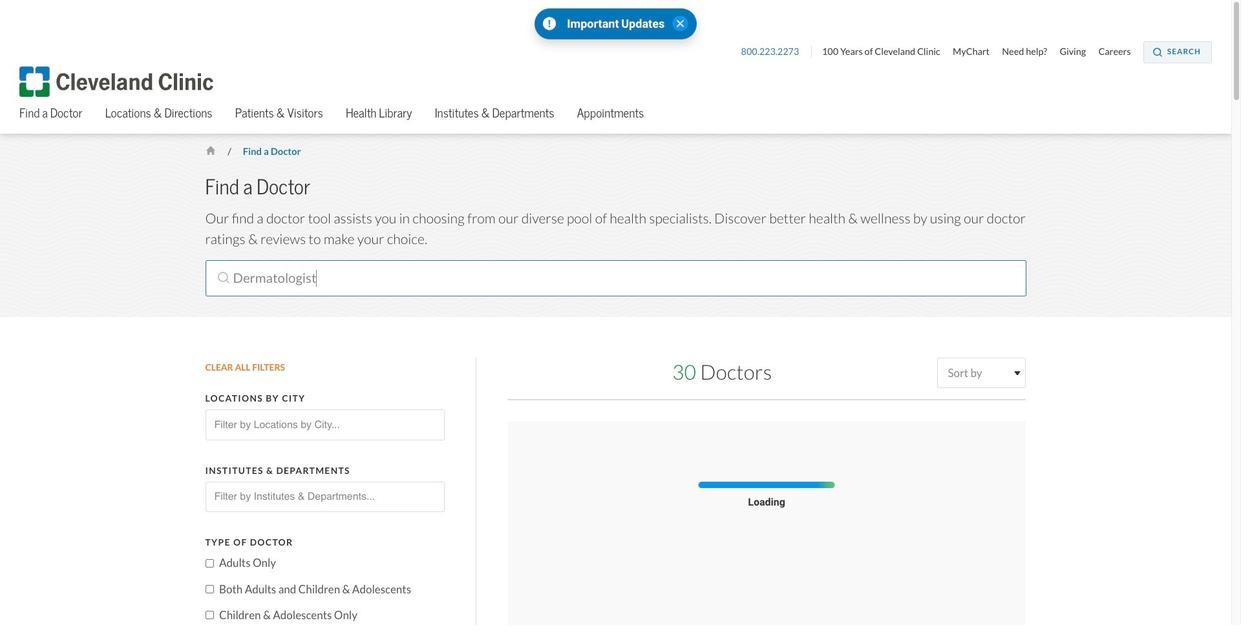 Task type: describe. For each thing, give the bounding box(es) containing it.
loading... image
[[699, 482, 835, 489]]

emergency icon image
[[543, 17, 556, 31]]



Task type: vqa. For each thing, say whether or not it's contained in the screenshot.
Emergency icon
yes



Task type: locate. For each thing, give the bounding box(es) containing it.
None text field
[[209, 411, 441, 440], [209, 483, 441, 512], [209, 411, 441, 440], [209, 483, 441, 512]]

close button image
[[673, 16, 689, 32]]

Search Name, Specialty, Location, etc... search field
[[205, 260, 1026, 297]]

None checkbox
[[205, 560, 214, 568]]

cleveland clinic logo image
[[19, 66, 213, 97]]

None checkbox
[[205, 586, 214, 594], [205, 612, 214, 620], [205, 586, 214, 594], [205, 612, 214, 620]]



